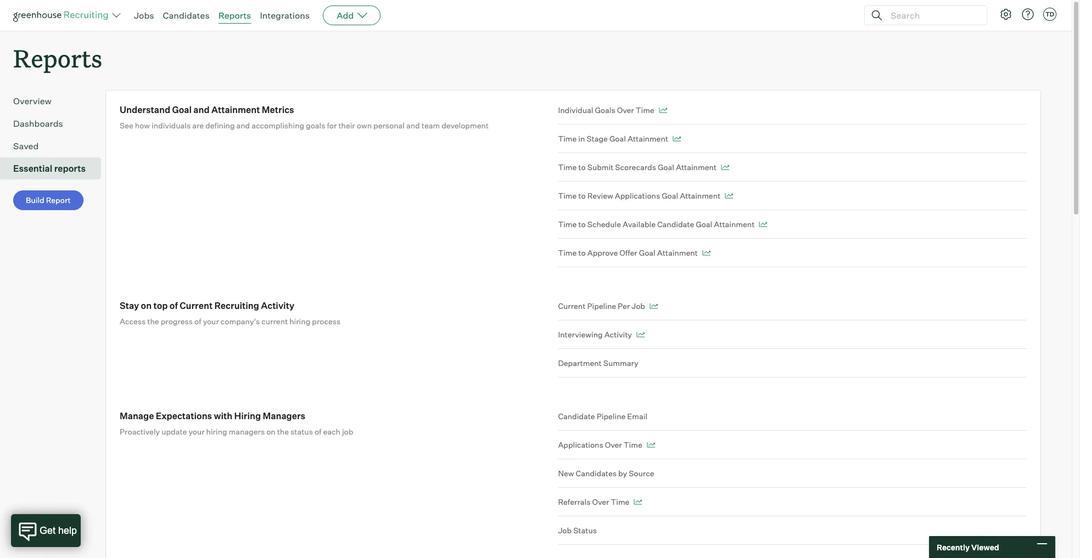 Task type: describe. For each thing, give the bounding box(es) containing it.
new
[[558, 469, 574, 479]]

td
[[1046, 10, 1055, 18]]

hiring inside manage expectations with hiring managers proactively update your hiring managers on the status of each job
[[206, 427, 227, 437]]

development
[[442, 121, 489, 130]]

pipeline for manage expectations with hiring managers
[[597, 412, 626, 421]]

0 vertical spatial of
[[170, 301, 178, 312]]

icon chart image for applications over time
[[647, 443, 655, 448]]

saved link
[[13, 140, 97, 153]]

add button
[[323, 5, 381, 25]]

new candidates by source
[[558, 469, 654, 479]]

activity inside stay on top of current recruiting activity access the progress of your company's current hiring process
[[261, 301, 294, 312]]

stay
[[120, 301, 139, 312]]

email
[[627, 412, 648, 421]]

over for referrals over time
[[592, 498, 609, 507]]

to for review
[[579, 191, 586, 201]]

job
[[342, 427, 353, 437]]

time to review applications goal attainment
[[558, 191, 721, 201]]

reports
[[54, 163, 86, 174]]

saved
[[13, 141, 39, 152]]

time to approve offer goal attainment
[[558, 248, 698, 258]]

1 horizontal spatial and
[[236, 121, 250, 130]]

on inside stay on top of current recruiting activity access the progress of your company's current hiring process
[[141, 301, 152, 312]]

new candidates by source link
[[558, 460, 1027, 488]]

jobs
[[134, 10, 154, 21]]

2 horizontal spatial and
[[406, 121, 420, 130]]

dashboards link
[[13, 117, 97, 130]]

interviewing
[[558, 330, 603, 340]]

current inside stay on top of current recruiting activity access the progress of your company's current hiring process
[[180, 301, 213, 312]]

managers
[[229, 427, 265, 437]]

defining
[[205, 121, 235, 130]]

referrals over time
[[558, 498, 630, 507]]

your inside manage expectations with hiring managers proactively update your hiring managers on the status of each job
[[189, 427, 205, 437]]

time left in
[[558, 134, 577, 143]]

attainment inside understand goal and attainment metrics see how individuals are defining and accomplishing goals for their own personal and team development
[[211, 104, 260, 115]]

each
[[323, 427, 340, 437]]

0 horizontal spatial and
[[194, 104, 210, 115]]

available
[[623, 220, 656, 229]]

essential reports link
[[13, 162, 97, 175]]

icon chart image for time to schedule available candidate goal attainment
[[759, 222, 767, 227]]

understand goal and attainment metrics see how individuals are defining and accomplishing goals for their own personal and team development
[[120, 104, 489, 130]]

td button
[[1041, 5, 1059, 23]]

manage expectations with hiring managers proactively update your hiring managers on the status of each job
[[120, 411, 353, 437]]

essential
[[13, 163, 52, 174]]

stay on top of current recruiting activity access the progress of your company's current hiring process
[[120, 301, 341, 326]]

over for applications over time
[[605, 441, 622, 450]]

icon chart image for time in stage goal attainment
[[673, 136, 681, 142]]

greenhouse recruiting image
[[13, 9, 112, 22]]

icon chart image for current pipeline per job
[[650, 304, 658, 309]]

hiring
[[234, 411, 261, 422]]

candidate pipeline email
[[558, 412, 648, 421]]

Search text field
[[888, 7, 977, 23]]

time left schedule
[[558, 220, 577, 229]]

time in stage goal attainment
[[558, 134, 668, 143]]

own
[[357, 121, 372, 130]]

0 horizontal spatial reports
[[13, 42, 102, 74]]

your inside stay on top of current recruiting activity access the progress of your company's current hiring process
[[203, 317, 219, 326]]

candidate pipeline email link
[[558, 411, 1027, 431]]

to for submit
[[579, 163, 586, 172]]

understand
[[120, 104, 170, 115]]

candidates link
[[163, 10, 210, 21]]

recruiting
[[214, 301, 259, 312]]

expectations
[[156, 411, 212, 422]]

icon chart image for time to submit scorecards goal attainment
[[721, 165, 729, 170]]

icon chart image for time to review applications goal attainment
[[725, 193, 733, 199]]

top
[[154, 301, 168, 312]]

recently viewed
[[937, 543, 999, 552]]

recently
[[937, 543, 970, 552]]

icon chart image for interviewing activity
[[637, 332, 645, 338]]

build report
[[26, 196, 71, 205]]

for
[[327, 121, 337, 130]]

update
[[162, 427, 187, 437]]

managers
[[263, 411, 305, 422]]

department
[[558, 359, 602, 368]]

review
[[588, 191, 613, 201]]

accomplishing
[[252, 121, 304, 130]]

individual goals over time
[[558, 106, 655, 115]]

in
[[579, 134, 585, 143]]

submit
[[588, 163, 614, 172]]

current pipeline per job
[[558, 302, 645, 311]]

company's
[[221, 317, 260, 326]]

build
[[26, 196, 44, 205]]

reports link
[[218, 10, 251, 21]]

referrals
[[558, 498, 591, 507]]

with
[[214, 411, 232, 422]]

source
[[629, 469, 654, 479]]



Task type: vqa. For each thing, say whether or not it's contained in the screenshot.
Add
yes



Task type: locate. For each thing, give the bounding box(es) containing it.
schedule
[[588, 220, 621, 229]]

by
[[619, 469, 627, 479]]

time down by
[[611, 498, 630, 507]]

1 horizontal spatial of
[[194, 317, 201, 326]]

1 vertical spatial your
[[189, 427, 205, 437]]

reports right 'candidates' link
[[218, 10, 251, 21]]

hiring inside stay on top of current recruiting activity access the progress of your company's current hiring process
[[290, 317, 310, 326]]

of inside manage expectations with hiring managers proactively update your hiring managers on the status of each job
[[315, 427, 322, 437]]

dashboards
[[13, 118, 63, 129]]

of right progress
[[194, 317, 201, 326]]

3 to from the top
[[579, 220, 586, 229]]

pipeline for stay on top of current recruiting activity
[[587, 302, 616, 311]]

1 vertical spatial activity
[[605, 330, 632, 340]]

goal
[[172, 104, 192, 115], [610, 134, 626, 143], [658, 163, 674, 172], [662, 191, 678, 201], [696, 220, 713, 229], [639, 248, 656, 258]]

1 vertical spatial job
[[558, 526, 572, 536]]

status
[[574, 526, 597, 536]]

of left each
[[315, 427, 322, 437]]

access
[[120, 317, 146, 326]]

0 horizontal spatial on
[[141, 301, 152, 312]]

1 vertical spatial over
[[605, 441, 622, 450]]

to
[[579, 163, 586, 172], [579, 191, 586, 201], [579, 220, 586, 229], [579, 248, 586, 258]]

td button
[[1044, 8, 1057, 21]]

candidates left by
[[576, 469, 617, 479]]

the inside manage expectations with hiring managers proactively update your hiring managers on the status of each job
[[277, 427, 289, 437]]

job status link
[[558, 517, 1027, 546]]

1 vertical spatial candidates
[[576, 469, 617, 479]]

job left status
[[558, 526, 572, 536]]

time left "review" on the right of the page
[[558, 191, 577, 201]]

2 vertical spatial over
[[592, 498, 609, 507]]

reports down greenhouse recruiting image
[[13, 42, 102, 74]]

personal
[[374, 121, 405, 130]]

integrations link
[[260, 10, 310, 21]]

goal inside understand goal and attainment metrics see how individuals are defining and accomplishing goals for their own personal and team development
[[172, 104, 192, 115]]

over right goals
[[617, 106, 634, 115]]

2 to from the top
[[579, 191, 586, 201]]

department summary link
[[558, 349, 1027, 378]]

integrations
[[260, 10, 310, 21]]

over right referrals
[[592, 498, 609, 507]]

to for schedule
[[579, 220, 586, 229]]

applications down time to submit scorecards goal attainment
[[615, 191, 660, 201]]

proactively
[[120, 427, 160, 437]]

stage
[[587, 134, 608, 143]]

configure image
[[1000, 8, 1013, 21]]

activity up summary
[[605, 330, 632, 340]]

manage
[[120, 411, 154, 422]]

1 vertical spatial candidate
[[558, 412, 595, 421]]

department summary
[[558, 359, 639, 368]]

0 vertical spatial candidates
[[163, 10, 210, 21]]

your left company's
[[203, 317, 219, 326]]

their
[[339, 121, 355, 130]]

current
[[262, 317, 288, 326]]

hiring
[[290, 317, 310, 326], [206, 427, 227, 437]]

hiring down the with
[[206, 427, 227, 437]]

icon chart image
[[659, 108, 667, 113], [673, 136, 681, 142], [721, 165, 729, 170], [725, 193, 733, 199], [759, 222, 767, 227], [702, 251, 711, 256], [650, 304, 658, 309], [637, 332, 645, 338], [647, 443, 655, 448], [634, 500, 642, 505]]

0 horizontal spatial current
[[180, 301, 213, 312]]

progress
[[161, 317, 193, 326]]

0 vertical spatial over
[[617, 106, 634, 115]]

candidate right available
[[657, 220, 694, 229]]

of right top
[[170, 301, 178, 312]]

add
[[337, 10, 354, 21]]

0 horizontal spatial the
[[147, 317, 159, 326]]

on left top
[[141, 301, 152, 312]]

over
[[617, 106, 634, 115], [605, 441, 622, 450], [592, 498, 609, 507]]

to left "submit"
[[579, 163, 586, 172]]

1 vertical spatial reports
[[13, 42, 102, 74]]

1 horizontal spatial hiring
[[290, 317, 310, 326]]

1 vertical spatial applications
[[558, 441, 603, 450]]

to left schedule
[[579, 220, 586, 229]]

pipeline left "email"
[[597, 412, 626, 421]]

0 vertical spatial applications
[[615, 191, 660, 201]]

2 vertical spatial of
[[315, 427, 322, 437]]

and left "team"
[[406, 121, 420, 130]]

your down expectations
[[189, 427, 205, 437]]

pipeline left per
[[587, 302, 616, 311]]

applications up 'new' on the bottom of page
[[558, 441, 603, 450]]

candidate
[[657, 220, 694, 229], [558, 412, 595, 421]]

metrics
[[262, 104, 294, 115]]

1 horizontal spatial reports
[[218, 10, 251, 21]]

goals
[[595, 106, 616, 115]]

icon chart image for individual goals over time
[[659, 108, 667, 113]]

scorecards
[[615, 163, 656, 172]]

are
[[192, 121, 204, 130]]

0 vertical spatial on
[[141, 301, 152, 312]]

1 to from the top
[[579, 163, 586, 172]]

essential reports
[[13, 163, 86, 174]]

current up interviewing
[[558, 302, 586, 311]]

0 vertical spatial candidate
[[657, 220, 694, 229]]

process
[[312, 317, 341, 326]]

0 vertical spatial job
[[632, 302, 645, 311]]

time left "submit"
[[558, 163, 577, 172]]

candidates right jobs
[[163, 10, 210, 21]]

current up progress
[[180, 301, 213, 312]]

the inside stay on top of current recruiting activity access the progress of your company's current hiring process
[[147, 317, 159, 326]]

candidate up the applications over time
[[558, 412, 595, 421]]

1 vertical spatial of
[[194, 317, 201, 326]]

report
[[46, 196, 71, 205]]

job status
[[558, 526, 597, 536]]

and up are
[[194, 104, 210, 115]]

overview
[[13, 96, 52, 107]]

interviewing activity
[[558, 330, 632, 340]]

0 vertical spatial the
[[147, 317, 159, 326]]

see
[[120, 121, 133, 130]]

0 horizontal spatial job
[[558, 526, 572, 536]]

0 vertical spatial reports
[[218, 10, 251, 21]]

hiring right current
[[290, 317, 310, 326]]

reports
[[218, 10, 251, 21], [13, 42, 102, 74]]

icon chart image for referrals over time
[[634, 500, 642, 505]]

the down managers
[[277, 427, 289, 437]]

1 horizontal spatial on
[[266, 427, 276, 437]]

goals
[[306, 121, 325, 130]]

individuals
[[152, 121, 191, 130]]

of
[[170, 301, 178, 312], [194, 317, 201, 326], [315, 427, 322, 437]]

offer
[[620, 248, 638, 258]]

on
[[141, 301, 152, 312], [266, 427, 276, 437]]

jobs link
[[134, 10, 154, 21]]

1 vertical spatial pipeline
[[597, 412, 626, 421]]

1 horizontal spatial the
[[277, 427, 289, 437]]

icon chart image for time to approve offer goal attainment
[[702, 251, 711, 256]]

1 vertical spatial on
[[266, 427, 276, 437]]

overview link
[[13, 95, 97, 108]]

time left approve
[[558, 248, 577, 258]]

job
[[632, 302, 645, 311], [558, 526, 572, 536]]

activity up current
[[261, 301, 294, 312]]

applications over time
[[558, 441, 642, 450]]

activity
[[261, 301, 294, 312], [605, 330, 632, 340]]

1 horizontal spatial candidates
[[576, 469, 617, 479]]

1 horizontal spatial applications
[[615, 191, 660, 201]]

1 horizontal spatial job
[[632, 302, 645, 311]]

0 vertical spatial your
[[203, 317, 219, 326]]

on inside manage expectations with hiring managers proactively update your hiring managers on the status of each job
[[266, 427, 276, 437]]

0 horizontal spatial candidate
[[558, 412, 595, 421]]

1 horizontal spatial current
[[558, 302, 586, 311]]

4 to from the top
[[579, 248, 586, 258]]

your
[[203, 317, 219, 326], [189, 427, 205, 437]]

1 horizontal spatial activity
[[605, 330, 632, 340]]

summary
[[604, 359, 639, 368]]

1 horizontal spatial candidate
[[657, 220, 694, 229]]

applications
[[615, 191, 660, 201], [558, 441, 603, 450]]

approve
[[588, 248, 618, 258]]

job right per
[[632, 302, 645, 311]]

and right defining at left
[[236, 121, 250, 130]]

0 horizontal spatial applications
[[558, 441, 603, 450]]

candidates
[[163, 10, 210, 21], [576, 469, 617, 479]]

0 horizontal spatial hiring
[[206, 427, 227, 437]]

0 horizontal spatial activity
[[261, 301, 294, 312]]

team
[[422, 121, 440, 130]]

0 horizontal spatial of
[[170, 301, 178, 312]]

on down managers
[[266, 427, 276, 437]]

time to schedule available candidate goal attainment
[[558, 220, 755, 229]]

viewed
[[972, 543, 999, 552]]

how
[[135, 121, 150, 130]]

0 horizontal spatial candidates
[[163, 10, 210, 21]]

time right goals
[[636, 106, 655, 115]]

per
[[618, 302, 630, 311]]

over up new candidates by source on the bottom
[[605, 441, 622, 450]]

pipeline inside candidate pipeline email link
[[597, 412, 626, 421]]

1 vertical spatial hiring
[[206, 427, 227, 437]]

the down top
[[147, 317, 159, 326]]

current
[[180, 301, 213, 312], [558, 302, 586, 311]]

0 vertical spatial activity
[[261, 301, 294, 312]]

time down "email"
[[624, 441, 642, 450]]

build report button
[[13, 191, 83, 210]]

0 vertical spatial pipeline
[[587, 302, 616, 311]]

individual
[[558, 106, 593, 115]]

2 horizontal spatial of
[[315, 427, 322, 437]]

to left approve
[[579, 248, 586, 258]]

time to submit scorecards goal attainment
[[558, 163, 717, 172]]

1 vertical spatial the
[[277, 427, 289, 437]]

to left "review" on the right of the page
[[579, 191, 586, 201]]

status
[[291, 427, 313, 437]]

0 vertical spatial hiring
[[290, 317, 310, 326]]

attainment
[[211, 104, 260, 115], [628, 134, 668, 143], [676, 163, 717, 172], [680, 191, 721, 201], [714, 220, 755, 229], [657, 248, 698, 258]]

to for approve
[[579, 248, 586, 258]]



